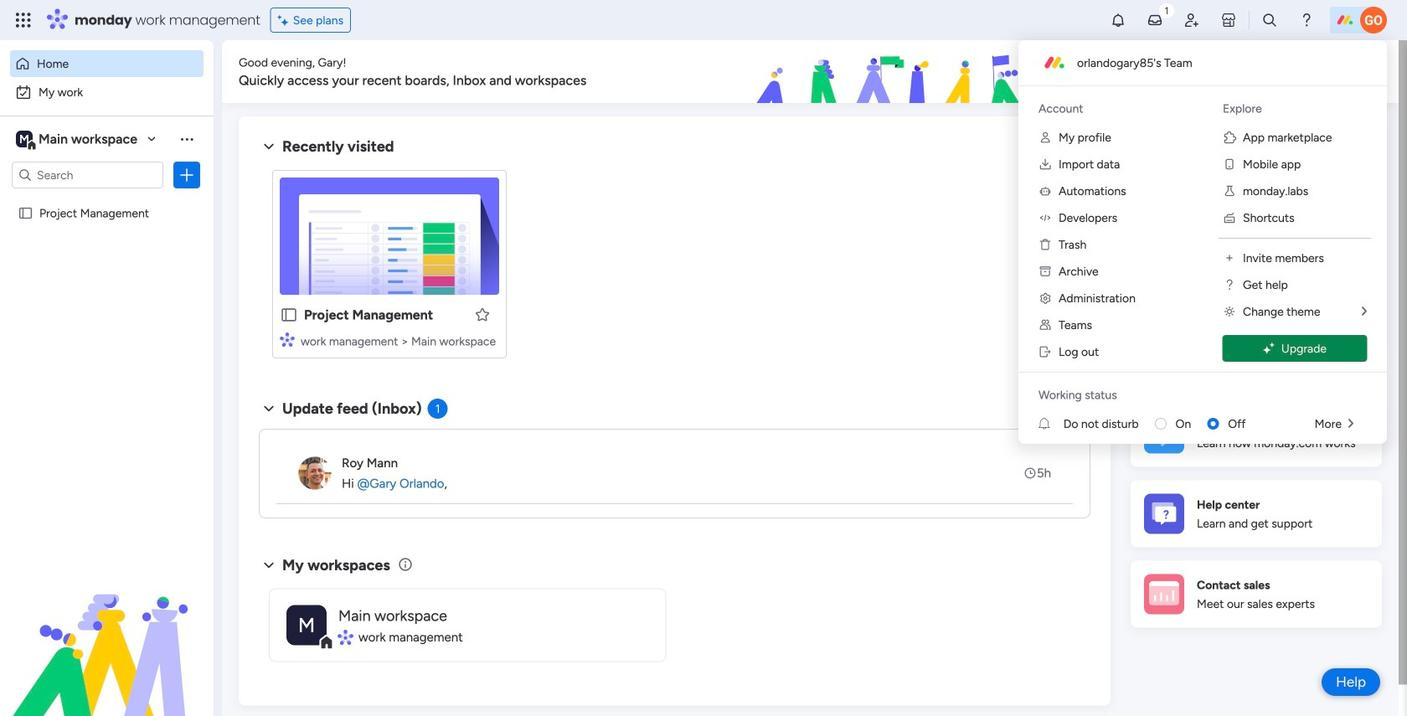 Task type: locate. For each thing, give the bounding box(es) containing it.
workspace selection element
[[16, 129, 140, 151]]

workspace image
[[16, 130, 33, 148], [287, 605, 327, 646]]

0 vertical spatial lottie animation element
[[657, 40, 1128, 104]]

lottie animation image
[[657, 40, 1128, 104], [0, 547, 214, 716]]

1 horizontal spatial workspace image
[[287, 605, 327, 646]]

1 element
[[428, 399, 448, 419]]

close update feed (inbox) image
[[259, 399, 279, 419]]

0 horizontal spatial workspace image
[[16, 130, 33, 148]]

contact sales element
[[1131, 561, 1383, 628]]

1 vertical spatial lottie animation element
[[0, 547, 214, 716]]

import data image
[[1039, 158, 1052, 171]]

roy mann image
[[298, 457, 332, 490]]

0 vertical spatial workspace image
[[16, 130, 33, 148]]

public board image
[[280, 306, 298, 324]]

v2 user feedback image
[[1145, 62, 1157, 81]]

Search in workspace field
[[35, 165, 140, 185]]

my profile image
[[1039, 131, 1052, 144]]

get help image
[[1223, 278, 1237, 292]]

0 vertical spatial lottie animation image
[[657, 40, 1128, 104]]

developers image
[[1039, 211, 1052, 225]]

option
[[10, 50, 204, 77], [10, 79, 204, 106], [0, 198, 214, 202]]

notifications image
[[1110, 12, 1127, 28]]

templates image image
[[1146, 127, 1367, 242]]

list box
[[0, 196, 214, 454]]

1 image
[[1160, 1, 1175, 20]]

1 vertical spatial lottie animation image
[[0, 547, 214, 716]]

help image
[[1299, 12, 1315, 28]]

lottie animation element
[[657, 40, 1128, 104], [0, 547, 214, 716]]

shortcuts image
[[1223, 211, 1237, 225]]

1 vertical spatial workspace image
[[287, 605, 327, 646]]

1 horizontal spatial lottie animation element
[[657, 40, 1128, 104]]

0 horizontal spatial lottie animation element
[[0, 547, 214, 716]]

automations image
[[1039, 184, 1052, 198]]

invite members image
[[1223, 251, 1237, 265]]

administration image
[[1039, 292, 1052, 305]]

getting started element
[[1131, 400, 1383, 467]]

select product image
[[15, 12, 32, 28]]



Task type: describe. For each thing, give the bounding box(es) containing it.
mobile app image
[[1223, 158, 1237, 171]]

1 vertical spatial option
[[10, 79, 204, 106]]

gary orlando image
[[1361, 7, 1388, 34]]

monday marketplace image
[[1221, 12, 1238, 28]]

1 horizontal spatial lottie animation image
[[657, 40, 1128, 104]]

upgrade stars new image
[[1263, 342, 1275, 355]]

log out image
[[1039, 345, 1052, 359]]

close my workspaces image
[[259, 555, 279, 575]]

see plans image
[[278, 11, 293, 30]]

archive image
[[1039, 265, 1052, 278]]

monday.labs image
[[1223, 184, 1237, 198]]

v2 surfce notifications image
[[1039, 415, 1064, 433]]

options image
[[178, 167, 195, 183]]

trash image
[[1039, 238, 1052, 251]]

2 vertical spatial option
[[0, 198, 214, 202]]

search everything image
[[1262, 12, 1279, 28]]

update feed image
[[1147, 12, 1164, 28]]

workspace options image
[[178, 131, 195, 147]]

0 vertical spatial option
[[10, 50, 204, 77]]

workspace image inside "element"
[[16, 130, 33, 148]]

public board image
[[18, 205, 34, 221]]

invite members image
[[1184, 12, 1201, 28]]

list arrow image
[[1349, 418, 1354, 430]]

teams image
[[1039, 318, 1052, 332]]

add to favorites image
[[474, 306, 491, 323]]

0 horizontal spatial lottie animation image
[[0, 547, 214, 716]]

close recently visited image
[[259, 137, 279, 157]]

help center element
[[1131, 481, 1383, 548]]

list arrow image
[[1362, 305, 1367, 318]]



Task type: vqa. For each thing, say whether or not it's contained in the screenshot.
search image
no



